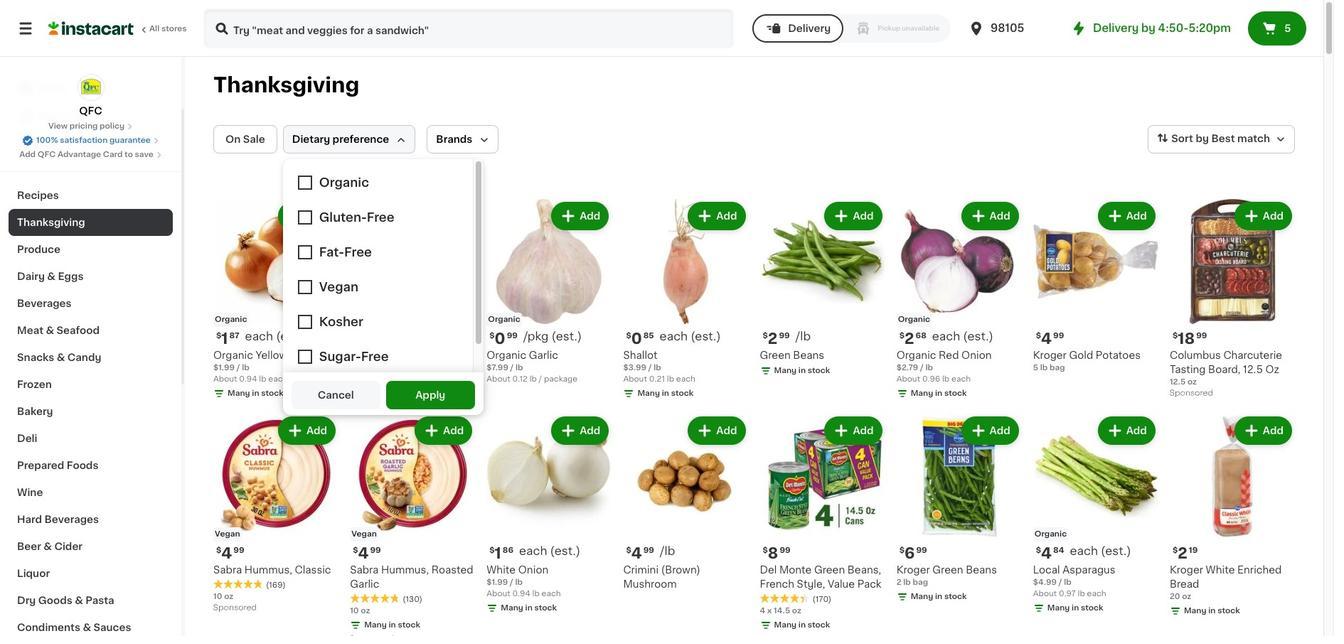 Task type: locate. For each thing, give the bounding box(es) containing it.
(est.) for organic garlic
[[552, 331, 582, 342]]

beverages link
[[9, 290, 173, 317]]

10 oz down sabra hummus, roasted garlic
[[350, 608, 370, 615]]

kroger up bread
[[1170, 566, 1203, 576]]

1 vertical spatial 10
[[350, 608, 359, 615]]

meat & seafood
[[17, 326, 100, 336]]

100%
[[36, 137, 58, 144]]

& inside condiments & sauces link
[[83, 623, 91, 633]]

0 horizontal spatial qfc
[[38, 151, 56, 159]]

/ up 0.21
[[648, 364, 652, 372]]

dairy & eggs link
[[9, 263, 173, 290]]

in down 0.97 on the right bottom of the page
[[1072, 605, 1079, 613]]

$ left 84
[[1036, 547, 1041, 555]]

1 horizontal spatial qfc
[[79, 106, 102, 116]]

0 horizontal spatial by
[[1142, 23, 1156, 33]]

0 horizontal spatial yellow
[[256, 351, 287, 361]]

0 vertical spatial /lb
[[796, 331, 811, 342]]

0 horizontal spatial 5
[[1033, 364, 1038, 372]]

tasting
[[1170, 365, 1206, 375]]

candy
[[67, 353, 101, 363]]

0 horizontal spatial white
[[487, 566, 516, 576]]

satisfaction
[[60, 137, 108, 144]]

preference
[[333, 134, 389, 144]]

hummus, up (169)
[[245, 566, 292, 576]]

many in stock down white onion $1.99 / lb about 0.94 lb each
[[501, 605, 557, 613]]

brands
[[436, 134, 472, 144]]

white inside "kroger white enriched bread 20 oz"
[[1206, 566, 1235, 576]]

4 inside $4.99 per pound element
[[631, 546, 642, 561]]

in for organic red onion
[[935, 390, 943, 398]]

snacks & candy link
[[9, 344, 173, 371]]

& for meat
[[46, 326, 54, 336]]

in down the 0.96
[[935, 390, 943, 398]]

meat
[[17, 326, 43, 336]]

2 hummus, from the left
[[381, 566, 429, 576]]

1 horizontal spatial sponsored badge image
[[1170, 389, 1213, 398]]

0 horizontal spatial delivery
[[788, 23, 831, 33]]

white
[[487, 566, 516, 576], [1206, 566, 1235, 576]]

asparagus
[[1063, 566, 1116, 576]]

each up apply
[[405, 376, 424, 383]]

many down 0.89
[[364, 390, 387, 398]]

& right 'beer'
[[44, 542, 52, 552]]

$1.99 down $ 1 86
[[487, 579, 508, 587]]

onion down $2.68 each (estimated) "element"
[[962, 351, 992, 361]]

0 vertical spatial beans
[[793, 351, 824, 361]]

1 horizontal spatial yellow
[[350, 351, 382, 361]]

1 white from the left
[[487, 566, 516, 576]]

beverages down dairy & eggs
[[17, 299, 72, 309]]

sort by
[[1172, 134, 1209, 144]]

organic up $2.79
[[897, 351, 936, 361]]

0 vertical spatial 10 oz
[[213, 593, 234, 601]]

each right 85
[[660, 331, 688, 342]]

Search field
[[205, 10, 733, 47]]

many down the 0.96
[[911, 390, 933, 398]]

2 white from the left
[[1206, 566, 1235, 576]]

0 horizontal spatial kroger
[[897, 566, 930, 576]]

many in stock for yellow onion
[[364, 390, 420, 398]]

$1.87 each (estimated) element
[[213, 330, 339, 349]]

bakery link
[[9, 398, 173, 425]]

charcuterie
[[1224, 351, 1282, 361]]

about inside organic red onion $2.79 / lb about 0.96 lb each
[[897, 376, 920, 383]]

& inside meat & seafood link
[[46, 326, 54, 336]]

0 horizontal spatial sabra
[[213, 566, 242, 576]]

99 left /pkg
[[507, 332, 518, 340]]

(est.) inside $0.99 per package (estimated) element
[[552, 331, 582, 342]]

onion inside the yellow onion $1.29 / lb about 0.89 lb each
[[384, 351, 414, 361]]

$1.99 inside white onion $1.99 / lb about 0.94 lb each
[[487, 579, 508, 587]]

4 inside product group
[[760, 608, 765, 615]]

0 vertical spatial garlic
[[529, 351, 558, 361]]

each (est.) inside $0.85 each (estimated) element
[[660, 331, 721, 342]]

$
[[216, 332, 221, 340], [489, 332, 495, 340], [626, 332, 631, 340], [763, 332, 768, 340], [899, 332, 905, 340], [1036, 332, 1041, 340], [1173, 332, 1178, 340], [216, 547, 221, 555], [353, 547, 358, 555], [489, 547, 495, 555], [626, 547, 631, 555], [763, 547, 768, 555], [899, 547, 905, 555], [1036, 547, 1041, 555], [1173, 547, 1178, 555]]

card
[[103, 151, 123, 159]]

1 horizontal spatial vegan
[[351, 531, 377, 539]]

2 for $ 2 19
[[1178, 546, 1188, 561]]

$ 0 99
[[489, 332, 518, 346]]

match
[[1237, 134, 1270, 144]]

& left candy
[[57, 353, 65, 363]]

kroger green beans 2 lb bag
[[897, 566, 997, 587]]

each inside local asparagus $4.99 / lb about 0.97 lb each
[[1087, 590, 1106, 598]]

vegan up 'sabra hummus, classic'
[[215, 531, 240, 539]]

many for sabra hummus, roasted garlic
[[364, 622, 387, 630]]

(est.) inside $1.86 each (estimated) element
[[550, 546, 580, 557]]

2 yellow from the left
[[350, 351, 382, 361]]

many in stock
[[774, 367, 830, 375], [228, 390, 284, 398], [364, 390, 420, 398], [638, 390, 694, 398], [911, 390, 967, 398], [911, 593, 967, 601], [501, 605, 557, 613], [1047, 605, 1104, 613], [1184, 608, 1240, 615], [364, 622, 420, 630], [774, 622, 830, 630]]

1 horizontal spatial white
[[1206, 566, 1235, 576]]

add for local asparagus
[[1126, 426, 1147, 436]]

(est.) inside '$1.87 each (estimated)' element
[[276, 331, 306, 342]]

1 vertical spatial by
[[1196, 134, 1209, 144]]

bag for gold
[[1050, 364, 1065, 372]]

(est.) inside $4.84 each (estimated) element
[[1101, 546, 1131, 557]]

onion down $1.86 each (estimated) element
[[518, 566, 548, 576]]

2 inside $2.68 each (estimated) "element"
[[905, 332, 914, 346]]

beans inside kroger green beans 2 lb bag
[[966, 566, 997, 576]]

4
[[1041, 332, 1052, 346], [221, 546, 232, 561], [358, 546, 369, 561], [631, 546, 642, 561], [1041, 546, 1052, 561], [760, 608, 765, 615]]

/pkg (est.)
[[523, 331, 582, 342]]

1 horizontal spatial 1
[[495, 546, 501, 561]]

each (est.) for red
[[932, 331, 993, 342]]

green beans
[[760, 351, 824, 361]]

$ 4 99 for sabra hummus, roasted garlic
[[353, 546, 381, 561]]

0 vertical spatial by
[[1142, 23, 1156, 33]]

5 inside button
[[1285, 23, 1291, 33]]

$ 4 84
[[1036, 546, 1064, 561]]

oz right 20
[[1182, 593, 1192, 601]]

(est.)
[[276, 331, 306, 342], [552, 331, 582, 342], [691, 331, 721, 342], [963, 331, 993, 342], [550, 546, 580, 557], [1101, 546, 1131, 557]]

100% satisfaction guarantee button
[[22, 132, 159, 147]]

many for del monte green beans, french style, value pack
[[774, 622, 797, 630]]

many in stock down 0.97 on the right bottom of the page
[[1047, 605, 1104, 613]]

$ left 87
[[216, 332, 221, 340]]

each (est.) for yellow
[[245, 331, 306, 342]]

$ 4 99 for sabra hummus, classic
[[216, 546, 244, 561]]

$ inside $ 1 87
[[216, 332, 221, 340]]

1 horizontal spatial 0.94
[[512, 590, 530, 598]]

in down 0.89
[[389, 390, 396, 398]]

0 horizontal spatial $1.99
[[213, 364, 235, 372]]

about
[[213, 376, 237, 383], [350, 376, 374, 383], [487, 376, 510, 383], [623, 376, 647, 383], [897, 376, 920, 383], [487, 590, 510, 598], [1033, 590, 1057, 598]]

1 vertical spatial 12.5
[[1170, 378, 1186, 386]]

$ up the kroger gold potatoes 5 lb bag
[[1036, 332, 1041, 340]]

6
[[905, 546, 915, 561]]

(est.) for organic yellow onion
[[276, 331, 306, 342]]

beans left local
[[966, 566, 997, 576]]

$1.86 each (estimated) element
[[487, 545, 612, 563]]

4 x 14.5 oz
[[760, 608, 802, 615]]

product group containing 6
[[897, 414, 1022, 606]]

stock down the yellow onion $1.29 / lb about 0.89 lb each
[[398, 390, 420, 398]]

1 vertical spatial beans
[[966, 566, 997, 576]]

oz down 'sabra hummus, classic'
[[224, 593, 234, 601]]

$ inside $ 2 19
[[1173, 547, 1178, 555]]

onion up 0.89
[[384, 351, 414, 361]]

1 horizontal spatial 12.5
[[1243, 365, 1263, 375]]

$ 4 99 up 'sabra hummus, classic'
[[216, 546, 244, 561]]

to
[[125, 151, 133, 159]]

many in stock down 14.5
[[774, 622, 830, 630]]

garlic inside organic garlic $7.99 / lb about 0.12 lb / package
[[529, 351, 558, 361]]

in down kroger green beans 2 lb bag
[[935, 593, 943, 601]]

kroger left gold
[[1033, 351, 1067, 361]]

many in stock down "kroger white enriched bread 20 oz" in the right bottom of the page
[[1184, 608, 1240, 615]]

bag for green
[[913, 579, 928, 587]]

$ 18 99
[[1173, 332, 1207, 346]]

advantage
[[58, 151, 101, 159]]

onion down '$1.87 each (estimated)' element
[[290, 351, 320, 361]]

10 for sabra hummus, classic
[[213, 593, 222, 601]]

vegan for sabra hummus, roasted garlic
[[351, 531, 377, 539]]

4 up crimini
[[631, 546, 642, 561]]

$ up $7.99
[[489, 332, 495, 340]]

99 up green beans
[[779, 332, 790, 340]]

bag inside kroger green beans 2 lb bag
[[913, 579, 928, 587]]

0 vertical spatial 5
[[1285, 23, 1291, 33]]

2 horizontal spatial kroger
[[1170, 566, 1203, 576]]

local asparagus $4.99 / lb about 0.97 lb each
[[1033, 566, 1116, 598]]

/ right $1.29
[[373, 364, 376, 372]]

2 0 from the left
[[631, 332, 642, 346]]

/ up 0.12
[[510, 364, 514, 372]]

stock for organic yellow onion
[[261, 390, 284, 398]]

1 horizontal spatial sabra
[[350, 566, 379, 576]]

many down 0.97 on the right bottom of the page
[[1047, 605, 1070, 613]]

each (est.) inside $2.68 each (estimated) "element"
[[932, 331, 993, 342]]

1 horizontal spatial $1.99
[[487, 579, 508, 587]]

pack
[[857, 580, 882, 590]]

1 horizontal spatial kroger
[[1033, 351, 1067, 361]]

add for del monte green beans, french style, value pack
[[853, 426, 874, 436]]

1 vertical spatial garlic
[[350, 580, 379, 590]]

1 vertical spatial 1
[[495, 546, 501, 561]]

kroger
[[1033, 351, 1067, 361], [897, 566, 930, 576], [1170, 566, 1203, 576]]

brands button
[[427, 125, 499, 154]]

kroger for 2
[[1170, 566, 1203, 576]]

$ left 85
[[626, 332, 631, 340]]

1 hummus, from the left
[[245, 566, 292, 576]]

99 inside $ 8 99
[[780, 547, 791, 555]]

0 vertical spatial 10
[[213, 593, 222, 601]]

1 vertical spatial 0.94
[[512, 590, 530, 598]]

1 horizontal spatial bag
[[1050, 364, 1065, 372]]

lb inside the kroger gold potatoes 5 lb bag
[[1040, 364, 1048, 372]]

1 vertical spatial thanksgiving
[[17, 218, 85, 228]]

1 vertical spatial 10 oz
[[350, 608, 370, 615]]

$ left 19
[[1173, 547, 1178, 555]]

1 horizontal spatial green
[[814, 566, 845, 576]]

(est.) up shallot $3.99 / lb about 0.21 lb each
[[691, 331, 721, 342]]

1 horizontal spatial 0
[[631, 332, 642, 346]]

/ inside organic yellow onion $1.99 / lb about 0.94 lb each
[[237, 364, 240, 372]]

kroger for 6
[[897, 566, 930, 576]]

sponsored badge image down 'sabra hummus, classic'
[[213, 604, 256, 613]]

$ inside $ 1 86
[[489, 547, 495, 555]]

1 sabra from the left
[[213, 566, 242, 576]]

about down $7.99
[[487, 376, 510, 383]]

many for organic yellow onion
[[228, 390, 250, 398]]

lb
[[242, 364, 249, 372], [378, 364, 386, 372], [516, 364, 523, 372], [654, 364, 661, 372], [926, 364, 933, 372], [1040, 364, 1048, 372], [259, 376, 266, 383], [396, 376, 403, 383], [530, 376, 537, 383], [667, 376, 674, 383], [942, 376, 950, 383], [515, 579, 523, 587], [903, 579, 911, 587], [1064, 579, 1072, 587], [532, 590, 540, 598], [1078, 590, 1085, 598]]

oz down tasting
[[1188, 378, 1197, 386]]

1 vertical spatial sponsored badge image
[[213, 604, 256, 613]]

/ inside local asparagus $4.99 / lb about 0.97 lb each
[[1059, 579, 1062, 587]]

& inside beer & cider link
[[44, 542, 52, 552]]

/ down $ 1 87
[[237, 364, 240, 372]]

yellow inside the yellow onion $1.29 / lb about 0.89 lb each
[[350, 351, 382, 361]]

19
[[1189, 547, 1198, 555]]

1 for organic
[[221, 332, 228, 346]]

1 horizontal spatial delivery
[[1093, 23, 1139, 33]]

cancel
[[318, 390, 354, 400]]

many in stock down 0.89
[[364, 390, 420, 398]]

1 horizontal spatial by
[[1196, 134, 1209, 144]]

many down green beans
[[774, 367, 797, 375]]

stock for sabra hummus, roasted garlic
[[398, 622, 420, 630]]

0 vertical spatial $1.99
[[213, 364, 235, 372]]

many in stock down organic yellow onion $1.99 / lb about 0.94 lb each
[[228, 390, 284, 398]]

add inside add qfc advantage card to save 'link'
[[19, 151, 36, 159]]

/ inside organic red onion $2.79 / lb about 0.96 lb each
[[920, 364, 924, 372]]

stock down shallot $3.99 / lb about 0.21 lb each
[[671, 390, 694, 398]]

oz inside "kroger white enriched bread 20 oz"
[[1182, 593, 1192, 601]]

recipes link
[[9, 182, 173, 209]]

each (est.) inside '$1.87 each (estimated)' element
[[245, 331, 306, 342]]

5:20pm
[[1189, 23, 1231, 33]]

&
[[47, 272, 55, 282], [46, 326, 54, 336], [57, 353, 65, 363], [44, 542, 52, 552], [75, 596, 83, 606], [83, 623, 91, 633]]

hummus, inside sabra hummus, roasted garlic
[[381, 566, 429, 576]]

5 inside the kroger gold potatoes 5 lb bag
[[1033, 364, 1038, 372]]

4 left x
[[760, 608, 765, 615]]

0.89
[[376, 376, 394, 383]]

2 inside kroger green beans 2 lb bag
[[897, 579, 902, 587]]

organic yellow onion $1.99 / lb about 0.94 lb each
[[213, 351, 320, 383]]

stock for del monte green beans, french style, value pack
[[808, 622, 830, 630]]

$ 4 99 inside $4.99 per pound element
[[626, 546, 654, 561]]

0 vertical spatial qfc
[[79, 106, 102, 116]]

add for organic garlic
[[580, 211, 601, 221]]

1 vertical spatial qfc
[[38, 151, 56, 159]]

10 for sabra hummus, roasted garlic
[[350, 608, 359, 615]]

many in stock down green beans
[[774, 367, 830, 375]]

thanksgiving link
[[9, 209, 173, 236]]

1 horizontal spatial garlic
[[529, 351, 558, 361]]

$ 4 99 up the kroger gold potatoes 5 lb bag
[[1036, 332, 1064, 346]]

/ up 0.97 on the right bottom of the page
[[1059, 579, 1062, 587]]

thanksgiving up produce
[[17, 218, 85, 228]]

hummus, for classic
[[245, 566, 292, 576]]

0 vertical spatial 12.5
[[1243, 365, 1263, 375]]

99 for kroger green beans
[[916, 547, 927, 555]]

& inside snacks & candy link
[[57, 353, 65, 363]]

$ up green beans
[[763, 332, 768, 340]]

1 horizontal spatial hummus,
[[381, 566, 429, 576]]

0.94 inside organic yellow onion $1.99 / lb about 0.94 lb each
[[239, 376, 257, 383]]

delivery
[[1093, 23, 1139, 33], [788, 23, 831, 33]]

0 horizontal spatial bag
[[913, 579, 928, 587]]

$2.68 each (estimated) element
[[897, 330, 1022, 349]]

delivery inside delivery button
[[788, 23, 831, 33]]

None search field
[[203, 9, 734, 48]]

prepared
[[17, 461, 64, 471]]

frozen
[[17, 380, 52, 390]]

& for condiments
[[83, 623, 91, 633]]

dry
[[17, 596, 36, 606]]

$2.99 per pound element
[[760, 330, 885, 349]]

(est.) for white onion
[[550, 546, 580, 557]]

delivery by 4:50-5:20pm
[[1093, 23, 1231, 33]]

beverages up cider on the bottom of the page
[[44, 515, 99, 525]]

0 horizontal spatial 10
[[213, 593, 222, 601]]

eggs
[[58, 272, 84, 282]]

(est.) for shallot
[[691, 331, 721, 342]]

each right 0.21
[[676, 376, 696, 383]]

each (est.) inside $4.84 each (estimated) element
[[1070, 546, 1131, 557]]

organic down $ 1 87
[[213, 351, 253, 361]]

1 horizontal spatial 10
[[350, 608, 359, 615]]

organic inside organic yellow onion $1.99 / lb about 0.94 lb each
[[213, 351, 253, 361]]

stock down local asparagus $4.99 / lb about 0.97 lb each
[[1081, 605, 1104, 613]]

sabra for sabra hummus, classic
[[213, 566, 242, 576]]

columbus charcuterie tasting board, 12.5 oz 12.5 oz
[[1170, 351, 1282, 386]]

& inside dairy & eggs link
[[47, 272, 55, 282]]

0 for each
[[631, 332, 642, 346]]

each up red on the right of the page
[[932, 331, 960, 342]]

view pricing policy
[[48, 122, 125, 130]]

0 horizontal spatial vegan
[[215, 531, 240, 539]]

1 horizontal spatial 10 oz
[[350, 608, 370, 615]]

$4.99
[[1033, 579, 1057, 587]]

(est.) inside $0.85 each (estimated) element
[[691, 331, 721, 342]]

$ inside $ 18 99
[[1173, 332, 1178, 340]]

1 0 from the left
[[495, 332, 505, 346]]

add button for organic yellow onion
[[279, 203, 334, 229]]

0 horizontal spatial 1
[[221, 332, 228, 346]]

x
[[767, 608, 772, 615]]

many in stock for shallot
[[638, 390, 694, 398]]

sponsored badge image
[[1170, 389, 1213, 398], [213, 604, 256, 613]]

add button for crimini (brown) mushroom
[[689, 418, 744, 444]]

bag
[[1050, 364, 1065, 372], [913, 579, 928, 587]]

kroger down $ 6 99
[[897, 566, 930, 576]]

(169)
[[266, 582, 286, 590]]

0 horizontal spatial 0.94
[[239, 376, 257, 383]]

delivery by 4:50-5:20pm link
[[1070, 20, 1231, 37]]

each (est.) up asparagus
[[1070, 546, 1131, 557]]

& for snacks
[[57, 353, 65, 363]]

beer & cider link
[[9, 533, 173, 560]]

kroger inside kroger green beans 2 lb bag
[[897, 566, 930, 576]]

/ down $ 1 86
[[510, 579, 513, 587]]

1
[[221, 332, 228, 346], [495, 546, 501, 561]]

many down sabra hummus, roasted garlic
[[364, 622, 387, 630]]

add qfc advantage card to save
[[19, 151, 154, 159]]

roasted
[[431, 566, 473, 576]]

1 horizontal spatial beans
[[966, 566, 997, 576]]

sponsored badge image inside product group
[[1170, 389, 1213, 398]]

0 vertical spatial bag
[[1050, 364, 1065, 372]]

$ 1 86
[[489, 546, 513, 561]]

0 horizontal spatial 10 oz
[[213, 593, 234, 601]]

qfc logo image
[[77, 74, 104, 101]]

each (est.) for onion
[[519, 546, 580, 557]]

0 vertical spatial 0.94
[[239, 376, 257, 383]]

apply
[[415, 390, 445, 400]]

each inside organic red onion $2.79 / lb about 0.96 lb each
[[952, 376, 971, 383]]

(est.) right /pkg
[[552, 331, 582, 342]]

white onion $1.99 / lb about 0.94 lb each
[[487, 566, 561, 598]]

99 right 8
[[780, 547, 791, 555]]

99 up sabra hummus, roasted garlic
[[370, 547, 381, 555]]

stock down white onion $1.99 / lb about 0.94 lb each
[[534, 605, 557, 613]]

/ inside the yellow onion $1.29 / lb about 0.89 lb each
[[373, 364, 376, 372]]

2 vegan from the left
[[351, 531, 377, 539]]

1 horizontal spatial 5
[[1285, 23, 1291, 33]]

kroger inside "kroger white enriched bread 20 oz"
[[1170, 566, 1203, 576]]

in for local asparagus
[[1072, 605, 1079, 613]]

monte
[[779, 566, 812, 576]]

99 inside $ 6 99
[[916, 547, 927, 555]]

many down 14.5
[[774, 622, 797, 630]]

0 horizontal spatial 0
[[495, 332, 505, 346]]

0 horizontal spatial hummus,
[[245, 566, 292, 576]]

2 inside $2.99 per pound element
[[768, 332, 778, 346]]

0 horizontal spatial /lb
[[660, 546, 675, 557]]

each (est.) inside $1.86 each (estimated) element
[[519, 546, 580, 557]]

1 vertical spatial /lb
[[660, 546, 675, 557]]

12.5
[[1243, 365, 1263, 375], [1170, 378, 1186, 386]]

many
[[774, 367, 797, 375], [228, 390, 250, 398], [364, 390, 387, 398], [638, 390, 660, 398], [911, 390, 933, 398], [911, 593, 933, 601], [501, 605, 523, 613], [1047, 605, 1070, 613], [1184, 608, 1207, 615], [364, 622, 387, 630], [774, 622, 797, 630]]

delivery inside delivery by 4:50-5:20pm link
[[1093, 23, 1139, 33]]

each (est.) up organic yellow onion $1.99 / lb about 0.94 lb each
[[245, 331, 306, 342]]

4 up the kroger gold potatoes 5 lb bag
[[1041, 332, 1052, 346]]

1 vertical spatial bag
[[913, 579, 928, 587]]

1 vertical spatial $1.99
[[487, 579, 508, 587]]

view pricing policy link
[[48, 121, 133, 132]]

99 for sabra hummus, roasted garlic
[[370, 547, 381, 555]]

dairy
[[17, 272, 45, 282]]

$ up kroger green beans 2 lb bag
[[899, 547, 905, 555]]

qfc down the lists
[[38, 151, 56, 159]]

product group
[[213, 199, 339, 403], [487, 199, 612, 386], [623, 199, 749, 403], [760, 199, 885, 380], [897, 199, 1022, 403], [1033, 199, 1158, 374], [1170, 199, 1295, 401], [213, 414, 339, 616], [350, 414, 475, 637], [487, 414, 612, 618], [623, 414, 749, 592], [760, 414, 885, 635], [897, 414, 1022, 606], [1033, 414, 1158, 618], [1170, 414, 1295, 620]]

many in stock for white onion
[[501, 605, 557, 613]]

in for white onion
[[525, 605, 533, 613]]

98105
[[991, 23, 1024, 33]]

in down white onion $1.99 / lb about 0.94 lb each
[[525, 605, 533, 613]]

many down 0.21
[[638, 390, 660, 398]]

sabra inside sabra hummus, roasted garlic
[[350, 566, 379, 576]]

many in stock for local asparagus
[[1047, 605, 1104, 613]]

0 horizontal spatial garlic
[[350, 580, 379, 590]]

each (est.) up white onion $1.99 / lb about 0.94 lb each
[[519, 546, 580, 557]]

0 horizontal spatial sponsored badge image
[[213, 604, 256, 613]]

many down white onion $1.99 / lb about 0.94 lb each
[[501, 605, 523, 613]]

many in stock for del monte green beans, french style, value pack
[[774, 622, 830, 630]]

2 for $ 2 99
[[768, 332, 778, 346]]

$ up crimini
[[626, 547, 631, 555]]

by for sort
[[1196, 134, 1209, 144]]

in for organic yellow onion
[[252, 390, 259, 398]]

2 horizontal spatial green
[[933, 566, 963, 576]]

$ 1 87
[[216, 332, 239, 346]]

$ inside $ 4 84
[[1036, 547, 1041, 555]]

sponsored badge image for 4
[[213, 604, 256, 613]]

1 yellow from the left
[[256, 351, 287, 361]]

by inside field
[[1196, 134, 1209, 144]]

2 left 19
[[1178, 546, 1188, 561]]

about down $1.29
[[350, 376, 374, 383]]

about down $3.99
[[623, 376, 647, 383]]

deli
[[17, 434, 37, 444]]

0 vertical spatial sponsored badge image
[[1170, 389, 1213, 398]]

99 for sabra hummus, classic
[[233, 547, 244, 555]]

Best match Sort by field
[[1148, 125, 1295, 154]]

1 horizontal spatial thanksgiving
[[213, 75, 359, 95]]

0 vertical spatial 1
[[221, 332, 228, 346]]

12.5 down tasting
[[1170, 378, 1186, 386]]

each
[[245, 331, 273, 342], [660, 331, 688, 342], [932, 331, 960, 342], [268, 376, 288, 383], [405, 376, 424, 383], [676, 376, 696, 383], [952, 376, 971, 383], [519, 546, 547, 557], [1070, 546, 1098, 557], [542, 590, 561, 598], [1087, 590, 1106, 598]]

garlic inside sabra hummus, roasted garlic
[[350, 580, 379, 590]]

hard beverages
[[17, 515, 99, 525]]

lists link
[[9, 131, 173, 159]]

1 vegan from the left
[[215, 531, 240, 539]]

bag inside the kroger gold potatoes 5 lb bag
[[1050, 364, 1065, 372]]

sponsored badge image for 18
[[1170, 389, 1213, 398]]

$ inside the $ 2 68
[[899, 332, 905, 340]]

$1.99 down $ 1 87
[[213, 364, 235, 372]]

★★★★★
[[213, 580, 263, 590], [213, 580, 263, 590], [350, 594, 400, 604], [350, 594, 400, 604], [760, 594, 810, 604], [760, 594, 810, 604]]

/lb inside $2.99 per pound element
[[796, 331, 811, 342]]

2 sabra from the left
[[350, 566, 379, 576]]

add for organic red onion
[[990, 211, 1010, 221]]

99 up crimini
[[643, 547, 654, 555]]

/lb inside $4.99 per pound element
[[660, 546, 675, 557]]

in
[[799, 367, 806, 375], [252, 390, 259, 398], [389, 390, 396, 398], [662, 390, 669, 398], [935, 390, 943, 398], [935, 593, 943, 601], [525, 605, 533, 613], [1072, 605, 1079, 613], [1208, 608, 1216, 615], [389, 622, 396, 630], [799, 622, 806, 630]]

(est.) up asparagus
[[1101, 546, 1131, 557]]

(est.) up organic yellow onion $1.99 / lb about 0.94 lb each
[[276, 331, 306, 342]]

$4.99 per pound element
[[623, 545, 749, 563]]

18
[[1178, 332, 1195, 346]]

1 horizontal spatial /lb
[[796, 331, 811, 342]]

99 inside $ 18 99
[[1196, 332, 1207, 340]]

in down sabra hummus, roasted garlic
[[389, 622, 396, 630]]

1 vertical spatial 5
[[1033, 364, 1038, 372]]

organic inside organic red onion $2.79 / lb about 0.96 lb each
[[897, 351, 936, 361]]

(est.) inside $2.68 each (estimated) "element"
[[963, 331, 993, 342]]

68
[[916, 332, 927, 340]]



Task type: describe. For each thing, give the bounding box(es) containing it.
stock down "kroger white enriched bread 20 oz" in the right bottom of the page
[[1218, 608, 1240, 615]]

add for kroger white enriched bread
[[1263, 426, 1284, 436]]

many in stock down kroger green beans 2 lb bag
[[911, 593, 967, 601]]

oz inside "columbus charcuterie tasting board, 12.5 oz 12.5 oz"
[[1188, 378, 1197, 386]]

many in stock for organic red onion
[[911, 390, 967, 398]]

in for sabra hummus, roasted garlic
[[389, 622, 396, 630]]

add for kroger gold potatoes
[[1126, 211, 1147, 221]]

foods
[[67, 461, 98, 471]]

about inside local asparagus $4.99 / lb about 0.97 lb each
[[1033, 590, 1057, 598]]

sale
[[243, 134, 265, 144]]

onion inside organic red onion $2.79 / lb about 0.96 lb each
[[962, 351, 992, 361]]

stock for organic red onion
[[944, 390, 967, 398]]

add button for kroger green beans
[[963, 418, 1018, 444]]

each inside "element"
[[932, 331, 960, 342]]

buy it again link
[[9, 102, 173, 131]]

$0.99 per package (estimated) element
[[487, 330, 612, 349]]

produce link
[[9, 236, 173, 263]]

(est.) for local asparagus
[[1101, 546, 1131, 557]]

policy
[[100, 122, 125, 130]]

0 horizontal spatial beans
[[793, 351, 824, 361]]

in down "kroger white enriched bread 20 oz" in the right bottom of the page
[[1208, 608, 1216, 615]]

add for green beans
[[853, 211, 874, 221]]

prepared foods
[[17, 461, 98, 471]]

organic up 84
[[1035, 531, 1067, 539]]

$ 2 68
[[899, 332, 927, 346]]

many for organic red onion
[[911, 390, 933, 398]]

each (est.) for $3.99
[[660, 331, 721, 342]]

bread
[[1170, 580, 1199, 590]]

pasta
[[86, 596, 114, 606]]

/lb for 2
[[796, 331, 811, 342]]

seafood
[[57, 326, 100, 336]]

shop link
[[9, 74, 173, 102]]

87
[[229, 332, 239, 340]]

about inside shallot $3.99 / lb about 0.21 lb each
[[623, 376, 647, 383]]

guarantee
[[109, 137, 151, 144]]

4:50-
[[1158, 23, 1189, 33]]

cancel button
[[291, 381, 380, 410]]

best
[[1211, 134, 1235, 144]]

99 inside $ 0 99
[[507, 332, 518, 340]]

produce
[[17, 245, 60, 255]]

save
[[135, 151, 154, 159]]

0 horizontal spatial thanksgiving
[[17, 218, 85, 228]]

columbus
[[1170, 351, 1221, 361]]

86
[[503, 547, 513, 555]]

view
[[48, 122, 68, 130]]

$ 6 99
[[899, 546, 927, 561]]

on
[[225, 134, 241, 144]]

add qfc advantage card to save link
[[19, 149, 162, 161]]

0 for /pkg
[[495, 332, 505, 346]]

it
[[62, 112, 69, 122]]

qfc link
[[77, 74, 104, 118]]

in down green beans
[[799, 367, 806, 375]]

$ 8 99
[[763, 546, 791, 561]]

(170)
[[813, 596, 832, 604]]

add button for white onion
[[553, 418, 608, 444]]

onion inside white onion $1.99 / lb about 0.94 lb each
[[518, 566, 548, 576]]

0 vertical spatial thanksgiving
[[213, 75, 359, 95]]

99 for columbus charcuterie tasting board, 12.5 oz
[[1196, 332, 1207, 340]]

& for beer
[[44, 542, 52, 552]]

many in stock for organic yellow onion
[[228, 390, 284, 398]]

wine
[[17, 488, 43, 498]]

$ inside $ 0 85
[[626, 332, 631, 340]]

delivery for delivery by 4:50-5:20pm
[[1093, 23, 1139, 33]]

kroger inside the kroger gold potatoes 5 lb bag
[[1033, 351, 1067, 361]]

in for yellow onion
[[389, 390, 396, 398]]

& for dairy
[[47, 272, 55, 282]]

10 oz for sabra hummus, classic
[[213, 593, 234, 601]]

(est.) for organic red onion
[[963, 331, 993, 342]]

8
[[768, 546, 778, 561]]

99 inside $ 2 99
[[779, 332, 790, 340]]

many for yellow onion
[[364, 390, 387, 398]]

delivery button
[[753, 14, 844, 43]]

organic inside organic garlic $7.99 / lb about 0.12 lb / package
[[487, 351, 526, 361]]

add button for organic garlic
[[553, 203, 608, 229]]

100% satisfaction guarantee
[[36, 137, 151, 144]]

each inside shallot $3.99 / lb about 0.21 lb each
[[676, 376, 696, 383]]

del monte green beans, french style, value pack
[[760, 566, 882, 590]]

deli link
[[9, 425, 173, 452]]

in for shallot
[[662, 390, 669, 398]]

mushroom
[[623, 580, 677, 590]]

organic up 68
[[898, 316, 930, 324]]

qfc inside add qfc advantage card to save 'link'
[[38, 151, 56, 159]]

add button for local asparagus
[[1099, 418, 1154, 444]]

shallot
[[623, 351, 658, 361]]

each inside the yellow onion $1.29 / lb about 0.89 lb each
[[405, 376, 424, 383]]

$ 4 99 for kroger gold potatoes
[[1036, 332, 1064, 346]]

add for shallot
[[716, 211, 737, 221]]

$1.99 inside organic yellow onion $1.99 / lb about 0.94 lb each
[[213, 364, 235, 372]]

$ inside $ 6 99
[[899, 547, 905, 555]]

delivery for delivery
[[788, 23, 831, 33]]

stock for white onion
[[534, 605, 557, 613]]

kroger white enriched bread 20 oz
[[1170, 566, 1282, 601]]

many for shallot
[[638, 390, 660, 398]]

$ inside $ 2 99
[[763, 332, 768, 340]]

sabra hummus, classic
[[213, 566, 331, 576]]

stock for local asparagus
[[1081, 605, 1104, 613]]

snacks & candy
[[17, 353, 101, 363]]

$ up 'sabra hummus, classic'
[[216, 547, 221, 555]]

1 vertical spatial beverages
[[44, 515, 99, 525]]

crimini (brown) mushroom
[[623, 566, 701, 590]]

oz down sabra hummus, roasted garlic
[[361, 608, 370, 615]]

style,
[[797, 580, 825, 590]]

add for white onion
[[580, 426, 601, 436]]

/lb for 4
[[660, 546, 675, 557]]

84
[[1053, 547, 1064, 555]]

each inside white onion $1.99 / lb about 0.94 lb each
[[542, 590, 561, 598]]

0 vertical spatial beverages
[[17, 299, 72, 309]]

add button for organic red onion
[[963, 203, 1018, 229]]

each inside organic yellow onion $1.99 / lb about 0.94 lb each
[[268, 376, 288, 383]]

many for white onion
[[501, 605, 523, 613]]

each right 87
[[245, 331, 273, 342]]

in for del monte green beans, french style, value pack
[[799, 622, 806, 630]]

/ inside white onion $1.99 / lb about 0.94 lb each
[[510, 579, 513, 587]]

$ 2 19
[[1173, 546, 1198, 561]]

add button for kroger gold potatoes
[[1099, 203, 1154, 229]]

board,
[[1208, 365, 1241, 375]]

sort
[[1172, 134, 1193, 144]]

hummus, for roasted
[[381, 566, 429, 576]]

4 up 'sabra hummus, classic'
[[221, 546, 232, 561]]

4 up sabra hummus, roasted garlic
[[358, 546, 369, 561]]

yellow inside organic yellow onion $1.99 / lb about 0.94 lb each
[[256, 351, 287, 361]]

sabra for sabra hummus, roasted garlic
[[350, 566, 379, 576]]

oz right 14.5
[[792, 608, 802, 615]]

bakery
[[17, 407, 53, 417]]

about inside organic yellow onion $1.99 / lb about 0.94 lb each
[[213, 376, 237, 383]]

buy it again
[[40, 112, 100, 122]]

value
[[828, 580, 855, 590]]

$ inside $ 8 99
[[763, 547, 768, 555]]

about inside the yellow onion $1.29 / lb about 0.89 lb each
[[350, 376, 374, 383]]

classic
[[295, 566, 331, 576]]

many down bread
[[1184, 608, 1207, 615]]

/ inside shallot $3.99 / lb about 0.21 lb each
[[648, 364, 652, 372]]

service type group
[[753, 14, 951, 43]]

add button for green beans
[[826, 203, 881, 229]]

snacks
[[17, 353, 54, 363]]

liquor
[[17, 569, 50, 579]]

each (est.) for asparagus
[[1070, 546, 1131, 557]]

$ inside $ 0 99
[[489, 332, 495, 340]]

french
[[760, 580, 794, 590]]

stock for yellow onion
[[398, 390, 420, 398]]

onion inside organic yellow onion $1.99 / lb about 0.94 lb each
[[290, 351, 320, 361]]

organic up $ 0 99
[[488, 316, 520, 324]]

stock down kroger green beans 2 lb bag
[[944, 593, 967, 601]]

all
[[149, 25, 159, 33]]

$ up sabra hummus, roasted garlic
[[353, 547, 358, 555]]

0 horizontal spatial green
[[760, 351, 791, 361]]

4 inside $4.84 each (estimated) element
[[1041, 546, 1052, 561]]

white inside white onion $1.99 / lb about 0.94 lb each
[[487, 566, 516, 576]]

$0.85 each (estimated) element
[[623, 330, 749, 349]]

0.12
[[512, 376, 528, 383]]

2 for $ 2 68
[[905, 332, 914, 346]]

oz
[[1266, 365, 1279, 375]]

(130)
[[403, 596, 422, 604]]

99 for kroger gold potatoes
[[1053, 332, 1064, 340]]

all stores link
[[48, 9, 188, 48]]

dry goods & pasta
[[17, 596, 114, 606]]

0.97
[[1059, 590, 1076, 598]]

hard beverages link
[[9, 506, 173, 533]]

stock down green beans
[[808, 367, 830, 375]]

shop
[[40, 83, 66, 93]]

red
[[939, 351, 959, 361]]

green inside kroger green beans 2 lb bag
[[933, 566, 963, 576]]

20
[[1170, 593, 1180, 601]]

qfc inside qfc link
[[79, 106, 102, 116]]

beans,
[[848, 566, 881, 576]]

0 horizontal spatial 12.5
[[1170, 378, 1186, 386]]

many for local asparagus
[[1047, 605, 1070, 613]]

organic up 87
[[215, 316, 247, 324]]

each right '86'
[[519, 546, 547, 557]]

organic red onion $2.79 / lb about 0.96 lb each
[[897, 351, 992, 383]]

10 oz for sabra hummus, roasted garlic
[[350, 608, 370, 615]]

product group containing 8
[[760, 414, 885, 635]]

vegan for sabra hummus, classic
[[215, 531, 240, 539]]

lb inside kroger green beans 2 lb bag
[[903, 579, 911, 587]]

green inside the del monte green beans, french style, value pack
[[814, 566, 845, 576]]

$4.84 each (estimated) element
[[1033, 545, 1158, 563]]

enriched
[[1238, 566, 1282, 576]]

& inside "dry goods & pasta" link
[[75, 596, 83, 606]]

prepared foods link
[[9, 452, 173, 479]]

add button for del monte green beans, french style, value pack
[[826, 418, 881, 444]]

add button for shallot
[[689, 203, 744, 229]]

cider
[[54, 542, 83, 552]]

/ right 0.12
[[539, 376, 542, 383]]

/pkg
[[523, 331, 549, 342]]

about inside white onion $1.99 / lb about 0.94 lb each
[[487, 590, 510, 598]]

many in stock for sabra hummus, roasted garlic
[[364, 622, 420, 630]]

liquor link
[[9, 560, 173, 587]]

instacart logo image
[[48, 20, 134, 37]]

each up asparagus
[[1070, 546, 1098, 557]]

about inside organic garlic $7.99 / lb about 0.12 lb / package
[[487, 376, 510, 383]]

add button for kroger white enriched bread
[[1236, 418, 1291, 444]]

0.94 inside white onion $1.99 / lb about 0.94 lb each
[[512, 590, 530, 598]]

product group containing 18
[[1170, 199, 1295, 401]]

meat & seafood link
[[9, 317, 173, 344]]

add for crimini (brown) mushroom
[[716, 426, 737, 436]]

1 for white
[[495, 546, 501, 561]]

kroger gold potatoes 5 lb bag
[[1033, 351, 1141, 372]]

many down kroger green beans 2 lb bag
[[911, 593, 933, 601]]

local
[[1033, 566, 1060, 576]]

add for organic yellow onion
[[306, 211, 327, 221]]

$ 2 99
[[763, 332, 790, 346]]

add for kroger green beans
[[990, 426, 1010, 436]]

stock for shallot
[[671, 390, 694, 398]]

99 for del monte green beans, french style, value pack
[[780, 547, 791, 555]]



Task type: vqa. For each thing, say whether or not it's contained in the screenshot.
great for great grains cereal
no



